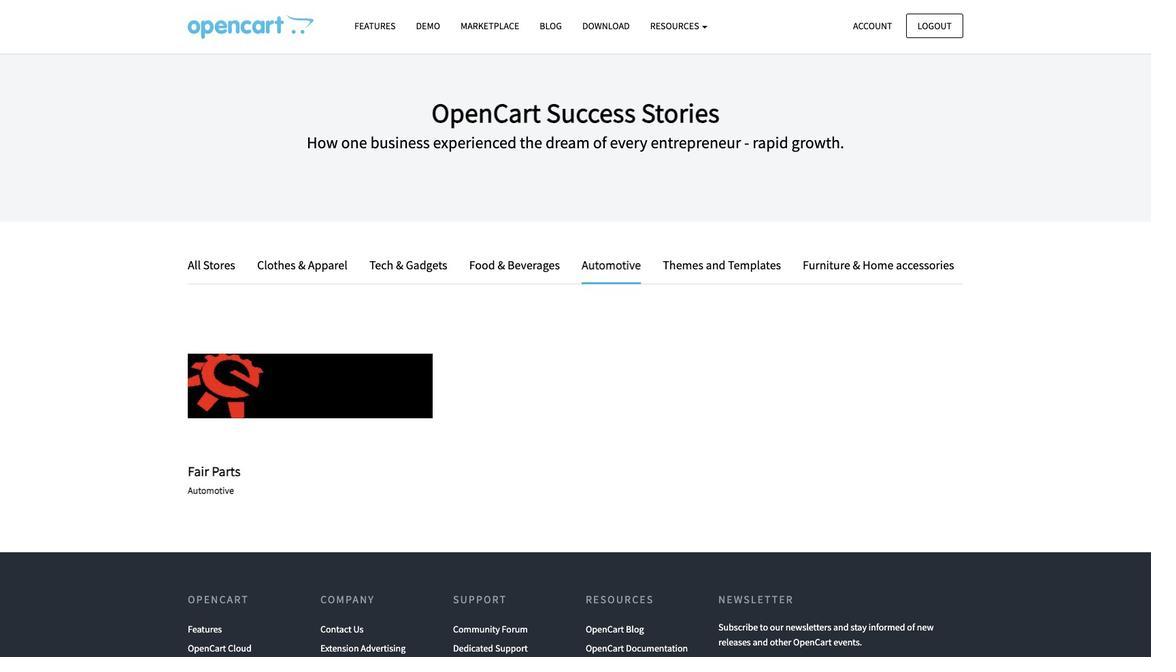 Task type: describe. For each thing, give the bounding box(es) containing it.
business
[[370, 132, 430, 153]]

0 vertical spatial automotive
[[582, 257, 641, 273]]

download
[[582, 20, 630, 32]]

of inside subscribe to our newsletters and stay informed of new releases and other opencart events.
[[907, 621, 915, 633]]

features for opencart cloud
[[188, 623, 222, 635]]

experienced
[[433, 132, 517, 153]]

food & beverages link
[[459, 256, 570, 276]]

themes and templates link
[[653, 256, 791, 276]]

tech
[[369, 257, 393, 273]]

automotive inside fair parts automotive
[[188, 484, 234, 496]]

furniture & home accessories link
[[793, 256, 954, 276]]

documentation
[[626, 643, 688, 655]]

our
[[770, 621, 784, 633]]

all stores link
[[188, 256, 246, 276]]

to
[[760, 621, 768, 633]]

clothes
[[257, 257, 296, 273]]

opencart cloud link
[[188, 639, 251, 657]]

opencart blog link
[[586, 620, 644, 639]]

1 vertical spatial support
[[495, 643, 528, 655]]

contact us
[[320, 623, 364, 635]]

opencart for blog
[[586, 623, 624, 635]]

automotive link
[[571, 256, 651, 284]]

opencart up opencart cloud link
[[188, 593, 249, 606]]

tech & gadgets
[[369, 257, 447, 273]]

clothes & apparel link
[[247, 256, 358, 276]]

the
[[520, 132, 542, 153]]

fair parts image
[[188, 318, 433, 455]]

view project
[[273, 380, 348, 392]]

food & beverages
[[469, 257, 560, 273]]

fair parts automotive
[[188, 462, 241, 496]]

logout link
[[906, 13, 963, 38]]

beverages
[[507, 257, 560, 273]]

stories
[[641, 96, 720, 130]]

growth.
[[792, 132, 844, 153]]

opencart inside subscribe to our newsletters and stay informed of new releases and other opencart events.
[[793, 636, 832, 649]]

download link
[[572, 14, 640, 38]]

cloud
[[228, 643, 251, 655]]

demo link
[[406, 14, 450, 38]]

all stores
[[188, 257, 235, 273]]

blog inside the opencart blog link
[[626, 623, 644, 635]]

opencart for cloud
[[188, 643, 226, 655]]

account link
[[842, 13, 904, 38]]

0 vertical spatial resources
[[650, 20, 701, 32]]

tech & gadgets link
[[359, 256, 458, 276]]

view
[[273, 380, 298, 392]]

& for tech
[[396, 257, 403, 273]]

-
[[744, 132, 749, 153]]

opencart cloud
[[188, 643, 251, 655]]

stores
[[203, 257, 235, 273]]

forum
[[502, 623, 528, 635]]

dream
[[546, 132, 590, 153]]

features link for opencart cloud
[[188, 620, 222, 639]]

opencart - showcase image
[[188, 14, 314, 39]]

opencart blog
[[586, 623, 644, 635]]

other
[[770, 636, 791, 649]]

contact
[[320, 623, 352, 635]]

extension advertising
[[320, 643, 406, 655]]

how
[[307, 132, 338, 153]]

entrepreneur
[[651, 132, 741, 153]]

all
[[188, 257, 201, 273]]

releases
[[718, 636, 751, 649]]

subscribe to our newsletters and stay informed of new releases and other opencart events.
[[718, 621, 934, 649]]

one
[[341, 132, 367, 153]]

accessories
[[896, 257, 954, 273]]

dedicated
[[453, 643, 493, 655]]

project
[[301, 380, 348, 392]]



Task type: locate. For each thing, give the bounding box(es) containing it.
community forum link
[[453, 620, 528, 639]]

us
[[353, 623, 364, 635]]

every
[[610, 132, 647, 153]]

features left the demo
[[354, 20, 396, 32]]

features up opencart cloud link
[[188, 623, 222, 635]]

opencart
[[431, 96, 541, 130], [188, 593, 249, 606], [586, 623, 624, 635], [793, 636, 832, 649], [188, 643, 226, 655], [586, 643, 624, 655]]

1 horizontal spatial of
[[907, 621, 915, 633]]

community forum
[[453, 623, 528, 635]]

themes and templates
[[663, 257, 781, 273]]

subscribe
[[718, 621, 758, 633]]

and right themes
[[706, 257, 726, 273]]

1 horizontal spatial blog
[[626, 623, 644, 635]]

3 & from the left
[[498, 257, 505, 273]]

features for demo
[[354, 20, 396, 32]]

furniture
[[803, 257, 850, 273]]

of inside opencart success stories how one business experienced the dream of every entrepreneur - rapid growth.
[[593, 132, 607, 153]]

1 horizontal spatial features
[[354, 20, 396, 32]]

marketplace link
[[450, 14, 530, 38]]

and down to
[[753, 636, 768, 649]]

apparel
[[308, 257, 348, 273]]

0 vertical spatial blog
[[540, 20, 562, 32]]

0 horizontal spatial features link
[[188, 620, 222, 639]]

opencart down the opencart blog link
[[586, 643, 624, 655]]

0 vertical spatial of
[[593, 132, 607, 153]]

& for food
[[498, 257, 505, 273]]

of
[[593, 132, 607, 153], [907, 621, 915, 633]]

& for clothes
[[298, 257, 306, 273]]

opencart inside opencart success stories how one business experienced the dream of every entrepreneur - rapid growth.
[[431, 96, 541, 130]]

furniture & home accessories
[[803, 257, 954, 273]]

opencart up experienced
[[431, 96, 541, 130]]

support up community
[[453, 593, 507, 606]]

clothes & apparel
[[257, 257, 348, 273]]

4 & from the left
[[853, 257, 860, 273]]

parts
[[212, 462, 241, 479]]

resources
[[650, 20, 701, 32], [586, 593, 654, 606]]

fair
[[188, 462, 209, 479]]

& left home
[[853, 257, 860, 273]]

0 horizontal spatial automotive
[[188, 484, 234, 496]]

0 vertical spatial and
[[706, 257, 726, 273]]

company
[[320, 593, 375, 606]]

home
[[863, 257, 894, 273]]

dedicated support
[[453, 643, 528, 655]]

demo
[[416, 20, 440, 32]]

2 vertical spatial and
[[753, 636, 768, 649]]

1 horizontal spatial and
[[753, 636, 768, 649]]

0 horizontal spatial features
[[188, 623, 222, 635]]

extension
[[320, 643, 359, 655]]

2 horizontal spatial and
[[833, 621, 849, 633]]

features link left the demo
[[344, 14, 406, 38]]

blog inside blog link
[[540, 20, 562, 32]]

1 vertical spatial and
[[833, 621, 849, 633]]

opencart up opencart documentation link in the bottom right of the page
[[586, 623, 624, 635]]

opencart down newsletters
[[793, 636, 832, 649]]

resources link
[[640, 14, 718, 38]]

community
[[453, 623, 500, 635]]

themes
[[663, 257, 703, 273]]

blog link
[[530, 14, 572, 38]]

1 vertical spatial of
[[907, 621, 915, 633]]

1 vertical spatial blog
[[626, 623, 644, 635]]

account
[[853, 19, 892, 32]]

1 horizontal spatial automotive
[[582, 257, 641, 273]]

blog up opencart documentation link in the bottom right of the page
[[626, 623, 644, 635]]

features link up opencart cloud
[[188, 620, 222, 639]]

opencart documentation
[[586, 643, 688, 655]]

1 vertical spatial features
[[188, 623, 222, 635]]

&
[[298, 257, 306, 273], [396, 257, 403, 273], [498, 257, 505, 273], [853, 257, 860, 273]]

newsletter
[[718, 593, 794, 606]]

opencart documentation link
[[586, 639, 688, 657]]

1 vertical spatial features link
[[188, 620, 222, 639]]

& for furniture
[[853, 257, 860, 273]]

food
[[469, 257, 495, 273]]

& right clothes
[[298, 257, 306, 273]]

0 horizontal spatial and
[[706, 257, 726, 273]]

new
[[917, 621, 934, 633]]

features link for demo
[[344, 14, 406, 38]]

0 vertical spatial features
[[354, 20, 396, 32]]

& right food
[[498, 257, 505, 273]]

dedicated support link
[[453, 639, 528, 657]]

success
[[546, 96, 636, 130]]

0 vertical spatial features link
[[344, 14, 406, 38]]

features link
[[344, 14, 406, 38], [188, 620, 222, 639]]

of left 'new'
[[907, 621, 915, 633]]

1 vertical spatial automotive
[[188, 484, 234, 496]]

stay
[[851, 621, 867, 633]]

contact us link
[[320, 620, 364, 639]]

gadgets
[[406, 257, 447, 273]]

extension advertising link
[[320, 639, 406, 657]]

0 horizontal spatial blog
[[540, 20, 562, 32]]

0 horizontal spatial of
[[593, 132, 607, 153]]

opencart for success
[[431, 96, 541, 130]]

advertising
[[361, 643, 406, 655]]

newsletters
[[786, 621, 832, 633]]

and
[[706, 257, 726, 273], [833, 621, 849, 633], [753, 636, 768, 649]]

support down forum
[[495, 643, 528, 655]]

automotive
[[582, 257, 641, 273], [188, 484, 234, 496]]

1 vertical spatial resources
[[586, 593, 654, 606]]

opencart for documentation
[[586, 643, 624, 655]]

& right tech
[[396, 257, 403, 273]]

opencart left cloud
[[188, 643, 226, 655]]

opencart success stories how one business experienced the dream of every entrepreneur - rapid growth.
[[307, 96, 844, 153]]

informed
[[869, 621, 905, 633]]

rapid
[[753, 132, 788, 153]]

and up events.
[[833, 621, 849, 633]]

of left every
[[593, 132, 607, 153]]

1 horizontal spatial features link
[[344, 14, 406, 38]]

blog
[[540, 20, 562, 32], [626, 623, 644, 635]]

logout
[[918, 19, 952, 32]]

templates
[[728, 257, 781, 273]]

marketplace
[[461, 20, 519, 32]]

blog left download
[[540, 20, 562, 32]]

1 & from the left
[[298, 257, 306, 273]]

0 vertical spatial support
[[453, 593, 507, 606]]

events.
[[834, 636, 862, 649]]

2 & from the left
[[396, 257, 403, 273]]



Task type: vqa. For each thing, say whether or not it's contained in the screenshot.
"Features" "link" to the bottom
yes



